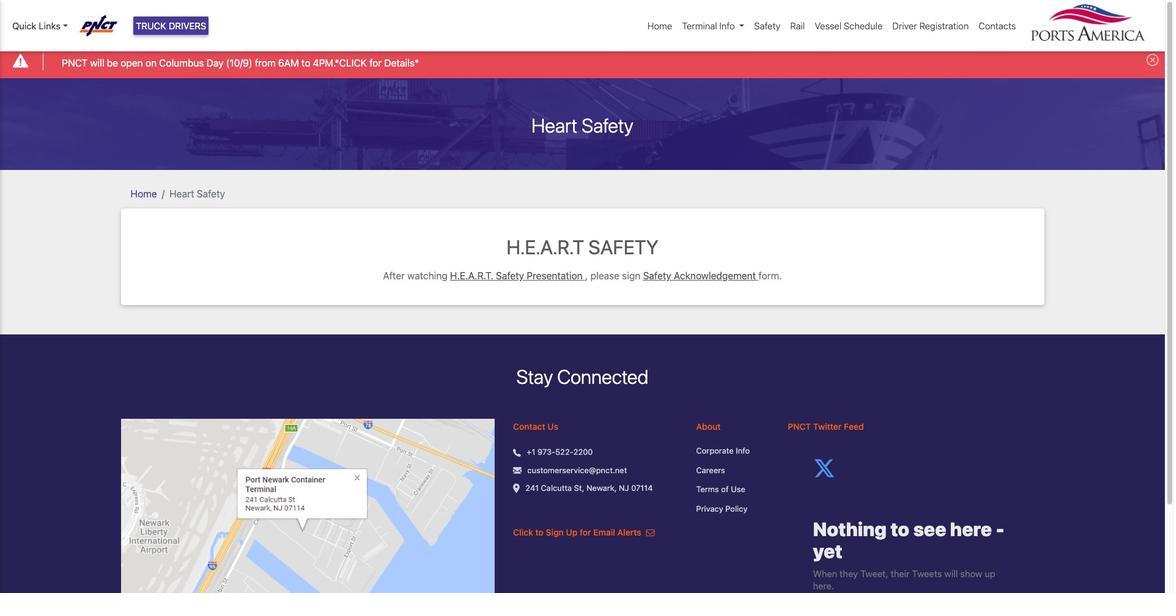 Task type: vqa. For each thing, say whether or not it's contained in the screenshot.
the '+1 973-522-2200' Link
yes



Task type: locate. For each thing, give the bounding box(es) containing it.
careers link
[[696, 465, 770, 477]]

for left details*
[[369, 57, 382, 68]]

click
[[513, 527, 533, 538]]

1 vertical spatial info
[[736, 446, 750, 456]]

pnct for pnct will be open on columbus day (10/9) from 6am to 4pm.*click for details*
[[62, 57, 88, 68]]

home
[[648, 20, 672, 31], [131, 188, 157, 199]]

heart
[[532, 113, 578, 137], [170, 188, 194, 199]]

newark,
[[587, 483, 617, 493]]

1 horizontal spatial pnct
[[788, 422, 811, 432]]

pnct left will
[[62, 57, 88, 68]]

connected
[[557, 365, 648, 388]]

+1
[[527, 447, 535, 457]]

1 vertical spatial heart
[[170, 188, 194, 199]]

up
[[566, 527, 578, 538]]

0 vertical spatial info
[[719, 20, 735, 31]]

info for terminal info
[[719, 20, 735, 31]]

0 horizontal spatial for
[[369, 57, 382, 68]]

email
[[593, 527, 615, 538]]

info for corporate info
[[736, 446, 750, 456]]

day
[[207, 57, 224, 68]]

0 vertical spatial pnct
[[62, 57, 88, 68]]

home link
[[643, 14, 677, 38], [131, 188, 157, 199]]

to inside "link"
[[301, 57, 310, 68]]

corporate info link
[[696, 445, 770, 457]]

be
[[107, 57, 118, 68]]

pnct inside "link"
[[62, 57, 88, 68]]

calcutta
[[541, 483, 572, 493]]

0 vertical spatial heart
[[532, 113, 578, 137]]

1 horizontal spatial home link
[[643, 14, 677, 38]]

,
[[585, 270, 588, 281]]

contact
[[513, 422, 545, 432]]

pnct will be open on columbus day (10/9) from 6am to 4pm.*click for details* link
[[62, 55, 419, 70]]

pnct for pnct twitter feed
[[788, 422, 811, 432]]

corporate
[[696, 446, 734, 456]]

0 vertical spatial for
[[369, 57, 382, 68]]

for right up
[[580, 527, 591, 538]]

for
[[369, 57, 382, 68], [580, 527, 591, 538]]

pnct left 'twitter'
[[788, 422, 811, 432]]

info
[[719, 20, 735, 31], [736, 446, 750, 456]]

of
[[721, 485, 729, 494]]

vessel schedule
[[815, 20, 883, 31]]

h.e.a.r.t. safety presentation link
[[450, 270, 583, 281]]

customerservice@pnct.net
[[527, 465, 627, 475]]

quick
[[12, 20, 36, 31]]

0 horizontal spatial home link
[[131, 188, 157, 199]]

1 vertical spatial to
[[535, 527, 544, 538]]

pnct
[[62, 57, 88, 68], [788, 422, 811, 432]]

to right 6am
[[301, 57, 310, 68]]

1 horizontal spatial info
[[736, 446, 750, 456]]

safety
[[754, 20, 781, 31], [582, 113, 633, 137], [197, 188, 225, 199], [588, 235, 659, 258], [496, 270, 524, 281], [643, 270, 671, 281]]

feed
[[844, 422, 864, 432]]

0 vertical spatial to
[[301, 57, 310, 68]]

info up careers link
[[736, 446, 750, 456]]

241
[[526, 483, 539, 493]]

click to sign up for email alerts link
[[513, 527, 655, 538]]

privacy policy link
[[696, 503, 770, 515]]

us
[[548, 422, 558, 432]]

0 horizontal spatial home
[[131, 188, 157, 199]]

terms of use
[[696, 485, 745, 494]]

vessel schedule link
[[810, 14, 888, 38]]

schedule
[[844, 20, 883, 31]]

heart safety
[[532, 113, 633, 137], [170, 188, 225, 199]]

customerservice@pnct.net link
[[527, 465, 627, 477]]

safety link
[[749, 14, 785, 38]]

to left sign
[[535, 527, 544, 538]]

pnct will be open on columbus day (10/9) from 6am to 4pm.*click for details* alert
[[0, 45, 1165, 78]]

0 horizontal spatial to
[[301, 57, 310, 68]]

form.
[[759, 270, 782, 281]]

0 horizontal spatial pnct
[[62, 57, 88, 68]]

careers
[[696, 465, 725, 475]]

h.e.a.r.t
[[506, 235, 584, 258]]

columbus
[[159, 57, 204, 68]]

+1 973-522-2200 link
[[527, 447, 593, 459]]

info right terminal
[[719, 20, 735, 31]]

st,
[[574, 483, 584, 493]]

0 vertical spatial heart safety
[[532, 113, 633, 137]]

after watching h.e.a.r.t. safety presentation , please sign safety acknowledgement form.
[[383, 270, 782, 281]]

to
[[301, 57, 310, 68], [535, 527, 544, 538]]

1 horizontal spatial home
[[648, 20, 672, 31]]

1 vertical spatial heart safety
[[170, 188, 225, 199]]

for inside "link"
[[369, 57, 382, 68]]

1 horizontal spatial to
[[535, 527, 544, 538]]

1 vertical spatial for
[[580, 527, 591, 538]]

rail link
[[785, 14, 810, 38]]

acknowledgement
[[674, 270, 756, 281]]

close image
[[1147, 54, 1159, 66]]

links
[[39, 20, 60, 31]]

6am
[[278, 57, 299, 68]]

sign
[[546, 527, 564, 538]]

0 horizontal spatial info
[[719, 20, 735, 31]]

1 vertical spatial pnct
[[788, 422, 811, 432]]

registration
[[919, 20, 969, 31]]



Task type: describe. For each thing, give the bounding box(es) containing it.
presentation
[[527, 270, 583, 281]]

sign
[[622, 270, 641, 281]]

will
[[90, 57, 104, 68]]

on
[[145, 57, 157, 68]]

1 horizontal spatial heart
[[532, 113, 578, 137]]

2200
[[573, 447, 593, 457]]

(10/9)
[[226, 57, 252, 68]]

h.e.a.r.t.
[[450, 270, 493, 281]]

terminal
[[682, 20, 717, 31]]

0 vertical spatial home link
[[643, 14, 677, 38]]

0 horizontal spatial heart
[[170, 188, 194, 199]]

driver registration link
[[888, 14, 974, 38]]

1 vertical spatial home
[[131, 188, 157, 199]]

quick links link
[[12, 19, 68, 33]]

contacts link
[[974, 14, 1021, 38]]

1 horizontal spatial heart safety
[[532, 113, 633, 137]]

privacy policy
[[696, 504, 748, 514]]

522-
[[555, 447, 573, 457]]

07114
[[631, 483, 653, 493]]

use
[[731, 485, 745, 494]]

driver registration
[[892, 20, 969, 31]]

policy
[[726, 504, 748, 514]]

contacts
[[979, 20, 1016, 31]]

contact us
[[513, 422, 558, 432]]

details*
[[384, 57, 419, 68]]

241 calcutta st, newark, nj 07114
[[526, 483, 653, 493]]

973-
[[538, 447, 555, 457]]

please
[[591, 270, 620, 281]]

stay
[[517, 365, 553, 388]]

driver
[[892, 20, 917, 31]]

terminal info link
[[677, 14, 749, 38]]

0 vertical spatial home
[[648, 20, 672, 31]]

truck drivers link
[[133, 16, 209, 35]]

0 horizontal spatial heart safety
[[170, 188, 225, 199]]

rail
[[790, 20, 805, 31]]

privacy
[[696, 504, 723, 514]]

h.e.a.r.t safety
[[506, 235, 659, 258]]

twitter
[[813, 422, 842, 432]]

nj
[[619, 483, 629, 493]]

safety acknowledgement link
[[643, 270, 756, 281]]

1 horizontal spatial for
[[580, 527, 591, 538]]

pnct will be open on columbus day (10/9) from 6am to 4pm.*click for details*
[[62, 57, 419, 68]]

quick links
[[12, 20, 60, 31]]

after
[[383, 270, 405, 281]]

envelope o image
[[646, 529, 655, 537]]

click to sign up for email alerts
[[513, 527, 644, 538]]

terms
[[696, 485, 719, 494]]

1 vertical spatial home link
[[131, 188, 157, 199]]

from
[[255, 57, 276, 68]]

corporate info
[[696, 446, 750, 456]]

241 calcutta st, newark, nj 07114 link
[[526, 483, 653, 495]]

vessel
[[815, 20, 842, 31]]

alerts
[[617, 527, 641, 538]]

+1 973-522-2200
[[527, 447, 593, 457]]

terminal info
[[682, 20, 735, 31]]

truck
[[136, 20, 166, 31]]

drivers
[[169, 20, 206, 31]]

watching
[[407, 270, 448, 281]]

stay connected
[[517, 365, 648, 388]]

open
[[121, 57, 143, 68]]

4pm.*click
[[313, 57, 367, 68]]

pnct twitter feed
[[788, 422, 864, 432]]

terms of use link
[[696, 484, 770, 496]]

truck drivers
[[136, 20, 206, 31]]

about
[[696, 422, 721, 432]]



